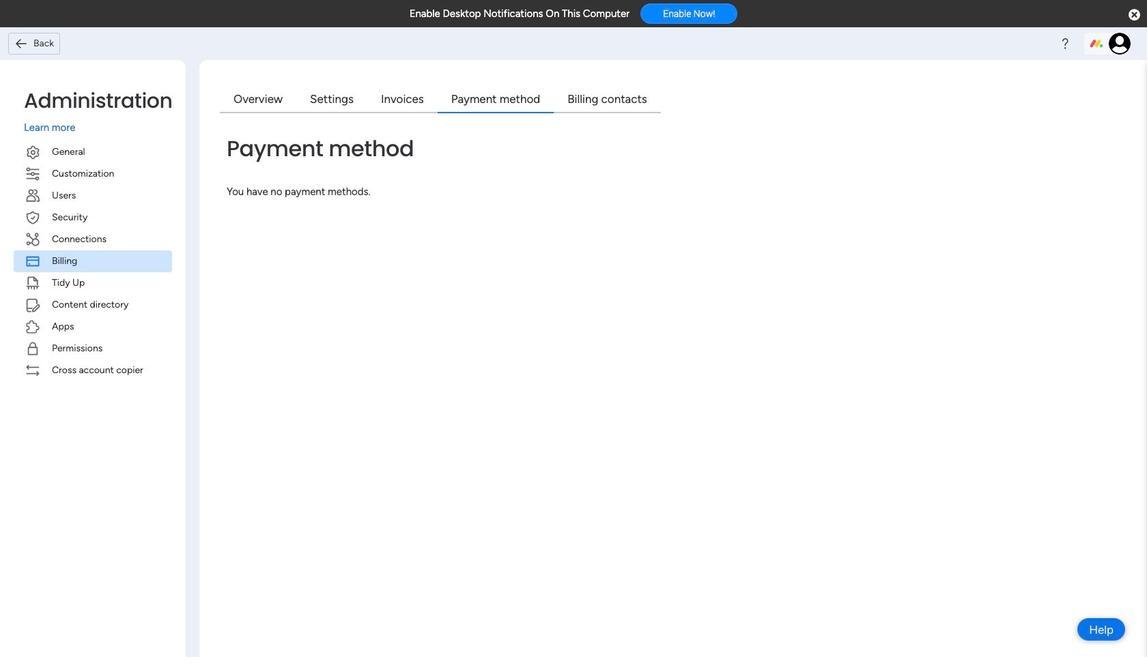 Task type: vqa. For each thing, say whether or not it's contained in the screenshot.
see plans icon
no



Task type: locate. For each thing, give the bounding box(es) containing it.
back to workspace image
[[14, 37, 28, 50]]

help image
[[1059, 37, 1072, 51]]

kendall parks image
[[1109, 33, 1131, 55]]



Task type: describe. For each thing, give the bounding box(es) containing it.
dapulse close image
[[1129, 8, 1140, 22]]



